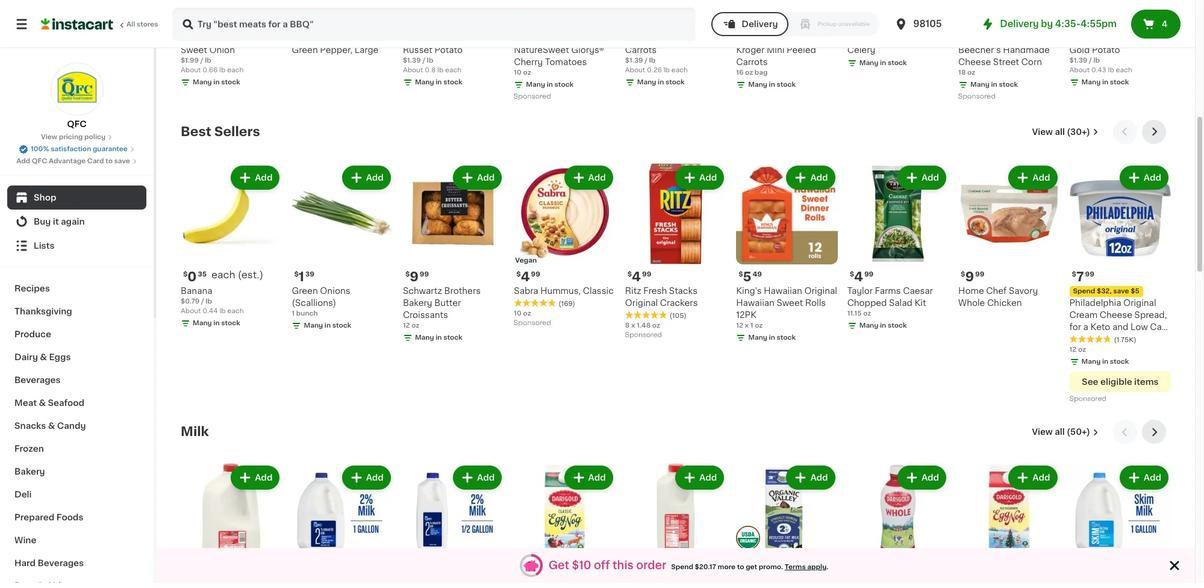 Task type: locate. For each thing, give the bounding box(es) containing it.
each inside the sweet onion $1.99 / lb about 0.66 lb each
[[227, 67, 244, 74]]

sponsored badge image for beecher's handmade cheese street corn
[[959, 93, 995, 100]]

tomatoes
[[545, 58, 587, 67]]

view inside 'popup button'
[[1033, 128, 1054, 136]]

0 vertical spatial 0
[[632, 30, 641, 42]]

kit
[[915, 299, 927, 308]]

to inside the 'get $10 off this order spend $20.17 more to get promo. terms apply .'
[[738, 564, 745, 571]]

/ down 'banana'
[[201, 299, 204, 305]]

add
[[16, 158, 30, 165], [255, 174, 273, 182], [366, 174, 384, 182], [477, 174, 495, 182], [589, 174, 606, 182], [700, 174, 717, 182], [811, 174, 829, 182], [922, 174, 940, 182], [1033, 174, 1051, 182], [1144, 174, 1162, 182], [255, 474, 273, 482], [366, 474, 384, 482], [477, 474, 495, 482], [589, 474, 606, 482], [700, 474, 717, 482], [811, 474, 829, 482], [922, 474, 940, 482], [1033, 474, 1051, 482], [1144, 474, 1162, 482]]

★★★★★
[[514, 299, 557, 308], [514, 299, 557, 308], [626, 311, 668, 320], [626, 311, 668, 320], [1070, 335, 1112, 344], [1070, 335, 1112, 344]]

0 horizontal spatial 9
[[410, 271, 419, 284]]

(169)
[[559, 301, 576, 308]]

1 x from the left
[[745, 323, 749, 329]]

3 $1.39 from the left
[[1070, 58, 1088, 64]]

1 vertical spatial save
[[1114, 288, 1130, 295]]

1 inside king's hawaiian original hawaiian sweet rolls 12pk 12 x 1 oz
[[751, 323, 754, 329]]

caesar
[[904, 287, 934, 296]]

2 potato from the left
[[1093, 46, 1121, 55]]

classic
[[583, 287, 614, 296]]

$1.39 inside the russet potato $1.39 / lb about 0.8 lb each
[[403, 58, 421, 64]]

0 vertical spatial sweet
[[181, 46, 207, 55]]

1 $ 4 99 from the left
[[517, 271, 541, 284]]

$ 1
[[183, 30, 193, 42]]

$ inside $ 0 35
[[183, 272, 188, 278]]

1 horizontal spatial x
[[745, 323, 749, 329]]

2 9 from the left
[[410, 271, 419, 284]]

16
[[737, 70, 744, 76]]

oz down croissants
[[412, 323, 420, 329]]

each (est.) down 4:55pm
[[1101, 29, 1153, 39]]

delivery for delivery
[[742, 20, 778, 28]]

Search field
[[174, 8, 695, 40]]

1 vertical spatial carrots
[[737, 58, 768, 67]]

about down $0.79
[[181, 308, 201, 315]]

sponsored badge image
[[514, 93, 551, 100], [959, 93, 995, 100], [514, 320, 551, 327], [626, 332, 662, 339], [1070, 396, 1107, 403]]

delivery button
[[712, 12, 789, 36]]

2 $1.39 from the left
[[626, 58, 644, 64]]

philadelphia
[[1070, 299, 1122, 308]]

about inside gold potato $1.39 / lb about 0.43 lb each
[[1070, 67, 1090, 74]]

2 $ 9 99 from the left
[[406, 271, 429, 284]]

each right 0.43
[[1117, 67, 1133, 74]]

0 vertical spatial carrots
[[626, 46, 657, 55]]

all inside 'popup button'
[[1056, 128, 1066, 136]]

4 for taylor farms caesar chopped salad kit
[[855, 271, 864, 284]]

about inside the russet potato $1.39 / lb about 0.8 lb each
[[403, 67, 423, 74]]

spend inside the 'get $10 off this order spend $20.17 more to get promo. terms apply .'
[[672, 564, 694, 571]]

sponsored badge image down cherry
[[514, 93, 551, 100]]

0 vertical spatial bakery
[[403, 299, 433, 308]]

original down $5
[[1124, 299, 1157, 308]]

$0.35 each (estimated) element up carrots $1.39 / lb about 0.26 lb each
[[626, 29, 727, 44]]

2 10 from the top
[[514, 311, 522, 317]]

/ up 0.8
[[423, 58, 426, 64]]

/ inside gold potato $1.39 / lb about 0.43 lb each
[[1090, 58, 1093, 64]]

save left $5
[[1114, 288, 1130, 295]]

1 vertical spatial 0
[[188, 271, 197, 284]]

2 $ 4 99 from the left
[[628, 271, 652, 284]]

0 horizontal spatial cheese
[[959, 58, 992, 67]]

carrots
[[626, 46, 657, 55], [737, 58, 768, 67]]

1 horizontal spatial to
[[738, 564, 745, 571]]

terms apply button
[[785, 563, 827, 572]]

& right meat
[[39, 399, 46, 407]]

0 up carrots $1.39 / lb about 0.26 lb each
[[632, 30, 641, 42]]

each (est.) up carrots $1.39 / lb about 0.26 lb each
[[656, 29, 708, 39]]

0 horizontal spatial to
[[106, 158, 113, 165]]

green left pepper,
[[292, 46, 318, 55]]

$0.35 each (estimated) element up banana $0.79 / lb about 0.44 lb each
[[181, 270, 282, 285]]

0 vertical spatial $0.35 each (estimated) element
[[626, 29, 727, 44]]

0 horizontal spatial $0.35 each (estimated) element
[[181, 270, 282, 285]]

stock down banana $0.79 / lb about 0.44 lb each
[[221, 320, 240, 327]]

each (est.) inside $1.31 each (estimated) element
[[207, 29, 259, 39]]

0 vertical spatial green
[[292, 46, 318, 55]]

service type group
[[712, 12, 880, 36]]

$ 4 99 for sabra
[[517, 271, 541, 284]]

$ 4 99
[[517, 271, 541, 284], [628, 271, 652, 284], [850, 271, 874, 284]]

see eligible items
[[1083, 378, 1159, 387]]

green inside green onions (scallions) 1 bunch
[[292, 287, 318, 296]]

oz inside kroger mini peeled carrots 16 oz bag
[[746, 70, 754, 76]]

(est.) inside the $1.11 each (estimated) element
[[454, 29, 479, 39]]

to
[[106, 158, 113, 165], [738, 564, 745, 571]]

sponsored badge image down 10 oz
[[514, 320, 551, 327]]

0 horizontal spatial original
[[626, 299, 658, 308]]

all for best sellers
[[1056, 128, 1066, 136]]

in down 0.44
[[214, 320, 220, 327]]

bakery inside the schwartz brothers bakery butter croissants 12 oz
[[403, 299, 433, 308]]

2 horizontal spatial $ 4 99
[[850, 271, 874, 284]]

1 vertical spatial to
[[738, 564, 745, 571]]

1 horizontal spatial potato
[[1093, 46, 1121, 55]]

$0.35 each (estimated) element for carrots
[[626, 29, 727, 44]]

spread,
[[1135, 311, 1168, 320]]

close image
[[1168, 559, 1183, 573]]

1 horizontal spatial spend
[[1074, 288, 1096, 295]]

save inside "item carousel" region
[[1114, 288, 1130, 295]]

12 inside the schwartz brothers bakery butter croissants 12 oz
[[403, 323, 410, 329]]

each
[[207, 29, 230, 39], [427, 29, 451, 39], [656, 29, 680, 39], [1101, 29, 1125, 39], [227, 67, 244, 74], [445, 67, 462, 74], [672, 67, 688, 74], [1117, 67, 1133, 74], [212, 270, 235, 280], [227, 308, 244, 315]]

item carousel region
[[181, 120, 1172, 411], [181, 420, 1172, 583]]

each right 0.8
[[445, 67, 462, 74]]

1 vertical spatial all
[[1056, 428, 1065, 437]]

in
[[881, 60, 887, 67], [214, 79, 220, 86], [436, 79, 442, 86], [658, 79, 664, 86], [1103, 79, 1109, 86], [547, 82, 553, 88], [769, 82, 776, 88], [992, 82, 998, 88], [214, 320, 220, 327], [325, 323, 331, 329], [881, 323, 887, 329], [769, 335, 776, 341], [436, 335, 442, 341], [1103, 359, 1109, 366]]

stores
[[137, 21, 158, 28]]

milk
[[181, 426, 209, 438]]

$ inside $ 1
[[183, 30, 188, 37]]

off
[[594, 560, 610, 571]]

(est.) inside "item carousel" region
[[238, 270, 263, 280]]

(est.) for sweet onion
[[233, 29, 259, 39]]

carrots inside kroger mini peeled carrots 16 oz bag
[[737, 58, 768, 67]]

1 horizontal spatial qfc
[[67, 120, 87, 128]]

x
[[745, 323, 749, 329], [632, 323, 636, 329]]

apply
[[808, 564, 827, 571]]

0 horizontal spatial 12
[[403, 323, 410, 329]]

qfc down 100%
[[32, 158, 47, 165]]

$ 9 99 for home chef savory whole chicken
[[961, 271, 985, 284]]

1 $ 9 99 from the left
[[961, 271, 985, 284]]

2 all from the top
[[1056, 428, 1065, 437]]

in down street
[[992, 82, 998, 88]]

2 x from the left
[[632, 323, 636, 329]]

product group
[[514, 0, 616, 103], [959, 0, 1061, 103], [181, 163, 282, 331], [292, 163, 394, 334], [403, 163, 505, 346], [514, 163, 616, 330], [626, 163, 727, 342], [737, 163, 838, 346], [848, 163, 949, 334], [959, 163, 1061, 309], [1070, 163, 1172, 406], [181, 464, 282, 583], [292, 464, 394, 583], [403, 464, 505, 583], [514, 464, 616, 583], [626, 464, 727, 583], [737, 464, 838, 583], [848, 464, 949, 583], [959, 464, 1061, 583], [1070, 464, 1172, 583]]

hawaiian
[[764, 287, 803, 296], [737, 299, 775, 308]]

/ for russet
[[423, 58, 426, 64]]

chef
[[987, 287, 1007, 296]]

$ 4 99 for ritz
[[628, 271, 652, 284]]

all inside popup button
[[1056, 428, 1065, 437]]

9
[[966, 271, 975, 284], [410, 271, 419, 284]]

1 item carousel region from the top
[[181, 120, 1172, 411]]

2 horizontal spatial original
[[1124, 299, 1157, 308]]

$ 1 39
[[294, 271, 315, 284]]

green inside 1 green pepper, large
[[292, 46, 318, 55]]

0 horizontal spatial delivery
[[742, 20, 778, 28]]

stock down carrots $1.39 / lb about 0.26 lb each
[[666, 79, 685, 86]]

0 vertical spatial &
[[40, 353, 47, 362]]

1 vertical spatial cheese
[[1101, 311, 1133, 320]]

seafood
[[48, 399, 84, 407]]

wine
[[14, 536, 36, 545]]

beverages link
[[7, 369, 146, 392]]

1 inside 1 green pepper, large
[[299, 30, 304, 42]]

in down tomatoes
[[547, 82, 553, 88]]

0 horizontal spatial 0
[[188, 271, 197, 284]]

0 vertical spatial to
[[106, 158, 113, 165]]

None search field
[[172, 7, 696, 41]]

vegan
[[516, 258, 537, 264]]

many down '12 oz'
[[1082, 359, 1101, 366]]

1 horizontal spatial delivery
[[1001, 19, 1040, 28]]

cheese inside philadelphia original cream cheese spread, for a keto and low carb lifestyle
[[1101, 311, 1133, 320]]

/ up 0.43
[[1090, 58, 1093, 64]]

/ inside the sweet onion $1.99 / lb about 0.66 lb each
[[201, 58, 203, 64]]

all left (50+)
[[1056, 428, 1065, 437]]

1 horizontal spatial $0.35 each (estimated) element
[[626, 29, 727, 44]]

(est.) inside $1.31 each (estimated) element
[[233, 29, 259, 39]]

potato for russet potato
[[435, 46, 463, 55]]

/ inside banana $0.79 / lb about 0.44 lb each
[[201, 299, 204, 305]]

ritz fresh stacks original crackers
[[626, 287, 698, 308]]

original inside ritz fresh stacks original crackers
[[626, 299, 658, 308]]

1 vertical spatial $0.35 each (estimated) element
[[181, 270, 282, 285]]

deli link
[[7, 483, 146, 506]]

many in stock
[[860, 60, 907, 67], [193, 79, 240, 86], [415, 79, 463, 86], [638, 79, 685, 86], [1082, 79, 1130, 86], [526, 82, 574, 88], [749, 82, 796, 88], [971, 82, 1019, 88], [193, 320, 240, 327], [304, 323, 352, 329], [860, 323, 907, 329], [749, 335, 796, 341], [415, 335, 463, 341], [1082, 359, 1130, 366]]

& for meat
[[39, 399, 46, 407]]

lb
[[205, 58, 211, 64], [427, 58, 434, 64], [650, 58, 656, 64], [1094, 58, 1101, 64], [220, 67, 226, 74], [438, 67, 444, 74], [664, 67, 670, 74], [1109, 67, 1115, 74], [206, 299, 212, 305], [220, 308, 226, 315]]

sweet onion $1.99 / lb about 0.66 lb each
[[181, 46, 244, 74]]

0 horizontal spatial $ 4 99
[[517, 271, 541, 284]]

all left (30+)
[[1056, 128, 1066, 136]]

view all (30+)
[[1033, 128, 1091, 136]]

0 vertical spatial qfc
[[67, 120, 87, 128]]

& for dairy
[[40, 353, 47, 362]]

0 horizontal spatial sweet
[[181, 46, 207, 55]]

oz inside taylor farms caesar chopped salad kit 11.15 oz
[[864, 311, 872, 317]]

$1.31 each (estimated) element
[[181, 29, 282, 44]]

sweet left rolls
[[777, 299, 804, 308]]

each (est.) for russet potato
[[427, 29, 479, 39]]

$ 9 99 up home
[[961, 271, 985, 284]]

a
[[1084, 323, 1089, 332]]

meat & seafood
[[14, 399, 84, 407]]

0 vertical spatial item carousel region
[[181, 120, 1172, 411]]

each down onion
[[227, 67, 244, 74]]

delivery inside button
[[742, 20, 778, 28]]

stacks
[[670, 287, 698, 296]]

1 potato from the left
[[435, 46, 463, 55]]

sponsored badge image for sabra hummus, classic
[[514, 320, 551, 327]]

oz inside 3 naturesweet glorys® cherry tomatoes 10 oz
[[523, 70, 531, 76]]

0 left 35
[[188, 271, 197, 284]]

1 horizontal spatial bakery
[[403, 299, 433, 308]]

1 horizontal spatial sweet
[[777, 299, 804, 308]]

1 inside green onions (scallions) 1 bunch
[[292, 311, 295, 317]]

add inside add qfc advantage card to save link
[[16, 158, 30, 165]]

1 $1.39 from the left
[[403, 58, 421, 64]]

0 horizontal spatial bakery
[[14, 468, 45, 476]]

$ 9 99 for schwartz brothers bakery butter croissants
[[406, 271, 429, 284]]

0 vertical spatial 10
[[514, 70, 522, 76]]

$1.39 inside gold potato $1.39 / lb about 0.43 lb each
[[1070, 58, 1088, 64]]

get $10 off this order status
[[544, 560, 834, 572]]

original inside king's hawaiian original hawaiian sweet rolls 12pk 12 x 1 oz
[[805, 287, 838, 296]]

1 horizontal spatial $1.39
[[626, 58, 644, 64]]

stock down gold potato $1.39 / lb about 0.43 lb each
[[1111, 79, 1130, 86]]

0 vertical spatial cheese
[[959, 58, 992, 67]]

1 horizontal spatial $ 4 99
[[628, 271, 652, 284]]

many in stock down 0.44
[[193, 320, 240, 327]]

street
[[994, 58, 1020, 67]]

5
[[744, 271, 752, 284]]

1.48
[[637, 323, 651, 329]]

0 horizontal spatial spend
[[672, 564, 694, 571]]

each (est.) for sweet onion
[[207, 29, 259, 39]]

oz
[[523, 70, 531, 76], [746, 70, 754, 76], [968, 70, 976, 76], [523, 311, 531, 317], [864, 311, 872, 317], [755, 323, 763, 329], [412, 323, 420, 329], [653, 323, 661, 329], [1079, 347, 1087, 353]]

$1.99 per pound element
[[848, 29, 949, 44]]

1 vertical spatial hawaiian
[[737, 299, 775, 308]]

0 horizontal spatial x
[[632, 323, 636, 329]]

(est.) up onion
[[233, 29, 259, 39]]

item badge image
[[737, 526, 761, 550]]

lb up 0.66
[[205, 58, 211, 64]]

in down kroger mini peeled carrots 16 oz bag
[[769, 82, 776, 88]]

2 item carousel region from the top
[[181, 420, 1172, 583]]

croissants
[[403, 311, 448, 320]]

original down ritz
[[626, 299, 658, 308]]

oz right 16 on the top right of the page
[[746, 70, 754, 76]]

many down bag
[[749, 82, 768, 88]]

0 vertical spatial hawaiian
[[764, 287, 803, 296]]

all stores link
[[41, 7, 159, 41]]

59
[[753, 572, 762, 579]]

lists link
[[7, 234, 146, 258]]

many down 0.44
[[193, 320, 212, 327]]

x right 8
[[632, 323, 636, 329]]

again
[[61, 218, 85, 226]]

many down 0.8
[[415, 79, 434, 86]]

1 horizontal spatial save
[[1114, 288, 1130, 295]]

frozen link
[[7, 438, 146, 460]]

lb up 0.43
[[1094, 58, 1101, 64]]

product group containing 1
[[292, 163, 394, 334]]

eggs
[[49, 353, 71, 362]]

each (est.) for banana
[[212, 270, 263, 280]]

oz down cherry
[[523, 70, 531, 76]]

brothers
[[445, 287, 481, 296]]

beverages
[[14, 376, 61, 385], [38, 559, 84, 568]]

1 vertical spatial beverages
[[38, 559, 84, 568]]

/ inside carrots $1.39 / lb about 0.26 lb each
[[645, 58, 648, 64]]

0 vertical spatial save
[[114, 158, 130, 165]]

$1.11 each (estimated) element
[[403, 29, 505, 44]]

about inside the sweet onion $1.99 / lb about 0.66 lb each
[[181, 67, 201, 74]]

1 10 from the top
[[514, 70, 522, 76]]

1 green from the top
[[292, 46, 318, 55]]

100% satisfaction guarantee button
[[19, 142, 135, 154]]

3 naturesweet glorys® cherry tomatoes 10 oz
[[514, 30, 605, 76]]

x down the 12pk
[[745, 323, 749, 329]]

1 horizontal spatial 12
[[737, 323, 744, 329]]

cheese down beecher's
[[959, 58, 992, 67]]

whole
[[959, 299, 986, 308]]

produce link
[[7, 323, 146, 346]]

(est.) for russet potato
[[454, 29, 479, 39]]

best
[[181, 125, 211, 138]]

oz down sabra
[[523, 311, 531, 317]]

1 9 from the left
[[966, 271, 975, 284]]

$ 4 99 up taylor
[[850, 271, 874, 284]]

product group containing 3
[[514, 0, 616, 103]]

1 horizontal spatial original
[[805, 287, 838, 296]]

carrots down kroger
[[737, 58, 768, 67]]

10 inside 3 naturesweet glorys® cherry tomatoes 10 oz
[[514, 70, 522, 76]]

100% satisfaction guarantee
[[31, 146, 128, 152]]

in down 0.66
[[214, 79, 220, 86]]

2 vertical spatial &
[[48, 422, 55, 430]]

lb up 0.44
[[206, 299, 212, 305]]

2 green from the top
[[292, 287, 318, 296]]

12 down croissants
[[403, 323, 410, 329]]

1 horizontal spatial cheese
[[1101, 311, 1133, 320]]

many down celery
[[860, 60, 879, 67]]

about for russet
[[403, 67, 423, 74]]

1 vertical spatial item carousel region
[[181, 420, 1172, 583]]

corn
[[1022, 58, 1043, 67]]

all for milk
[[1056, 428, 1065, 437]]

0 vertical spatial all
[[1056, 128, 1066, 136]]

& for snacks
[[48, 422, 55, 430]]

$0.35 each (estimated) element
[[626, 29, 727, 44], [181, 270, 282, 285]]

each right 0.26
[[672, 67, 688, 74]]

many down the 12pk
[[749, 335, 768, 341]]

1 horizontal spatial carrots
[[737, 58, 768, 67]]

/ inside the russet potato $1.39 / lb about 0.8 lb each
[[423, 58, 426, 64]]

get $10 off this order spend $20.17 more to get promo. terms apply .
[[549, 560, 829, 571]]

save
[[114, 158, 130, 165], [1114, 288, 1130, 295]]

12 down the 12pk
[[737, 323, 744, 329]]

stock up see eligible items on the bottom of the page
[[1111, 359, 1130, 366]]

potato inside the russet potato $1.39 / lb about 0.8 lb each
[[435, 46, 463, 55]]

(est.) up the russet potato $1.39 / lb about 0.8 lb each
[[454, 29, 479, 39]]

1 vertical spatial 10
[[514, 311, 522, 317]]

/ for gold
[[1090, 58, 1093, 64]]

10
[[514, 70, 522, 76], [514, 311, 522, 317]]

$ inside $ 1 99 /lb
[[850, 30, 855, 37]]

bakery
[[403, 299, 433, 308], [14, 468, 45, 476]]

4
[[1163, 20, 1168, 28], [521, 271, 530, 284], [632, 271, 641, 284], [855, 271, 864, 284]]

1 horizontal spatial 9
[[966, 271, 975, 284]]

many
[[860, 60, 879, 67], [193, 79, 212, 86], [415, 79, 434, 86], [638, 79, 657, 86], [1082, 79, 1101, 86], [526, 82, 545, 88], [749, 82, 768, 88], [971, 82, 990, 88], [193, 320, 212, 327], [304, 323, 323, 329], [860, 323, 879, 329], [749, 335, 768, 341], [415, 335, 434, 341], [1082, 359, 1101, 366]]

in down /lb
[[881, 60, 887, 67]]

1 vertical spatial qfc
[[32, 158, 47, 165]]

view pricing policy link
[[41, 133, 113, 142]]

1 vertical spatial &
[[39, 399, 46, 407]]

& left the candy
[[48, 422, 55, 430]]

hawaiian down 'king's'
[[737, 299, 775, 308]]

get
[[746, 564, 758, 571]]

potato for gold potato
[[1093, 46, 1121, 55]]

about down $1.99
[[181, 67, 201, 74]]

1 vertical spatial spend
[[672, 564, 694, 571]]

each up onion
[[207, 29, 230, 39]]

beverages down wine link
[[38, 559, 84, 568]]

many down croissants
[[415, 335, 434, 341]]

1 inside $ 1 99 /lb
[[855, 30, 860, 42]]

$ 4 99 up sabra
[[517, 271, 541, 284]]

product group containing beecher's handmade cheese street corn
[[959, 0, 1061, 103]]

0 horizontal spatial carrots
[[626, 46, 657, 55]]

oz inside the schwartz brothers bakery butter croissants 12 oz
[[412, 323, 420, 329]]

12pk
[[737, 311, 757, 320]]

1 horizontal spatial 0
[[632, 30, 641, 42]]

view inside popup button
[[1033, 428, 1053, 437]]

1 horizontal spatial $ 9 99
[[961, 271, 985, 284]]

1 vertical spatial bakery
[[14, 468, 45, 476]]

to down guarantee
[[106, 158, 113, 165]]

$ inside $ 7 99
[[1073, 272, 1077, 278]]

view
[[1033, 128, 1054, 136], [41, 134, 57, 140], [1033, 428, 1053, 437]]

view left (30+)
[[1033, 128, 1054, 136]]

99 inside $ 1 99 /lb
[[861, 30, 871, 37]]

lb right 0.44
[[220, 308, 226, 315]]

beverages down dairy & eggs
[[14, 376, 61, 385]]

$10
[[572, 560, 592, 571]]

& left eggs
[[40, 353, 47, 362]]

$0.35 each (estimated) element for banana
[[181, 270, 282, 285]]

schwartz
[[403, 287, 442, 296]]

12
[[737, 323, 744, 329], [403, 323, 410, 329], [1070, 347, 1077, 353]]

many in stock down street
[[971, 82, 1019, 88]]

schwartz brothers bakery butter croissants 12 oz
[[403, 287, 481, 329]]

qfc
[[67, 120, 87, 128], [32, 158, 47, 165]]

sweet inside king's hawaiian original hawaiian sweet rolls 12pk 12 x 1 oz
[[777, 299, 804, 308]]

1 all from the top
[[1056, 128, 1066, 136]]

$0.79
[[181, 299, 200, 305]]

12 inside king's hawaiian original hawaiian sweet rolls 12pk 12 x 1 oz
[[737, 323, 744, 329]]

chicken
[[988, 299, 1023, 308]]

potato inside gold potato $1.39 / lb about 0.43 lb each
[[1093, 46, 1121, 55]]

9 up home
[[966, 271, 975, 284]]

view up 100%
[[41, 134, 57, 140]]

$ 9 99
[[961, 271, 985, 284], [406, 271, 429, 284]]

2 horizontal spatial 12
[[1070, 347, 1077, 353]]

each (est.) inside the $1.11 each (estimated) element
[[427, 29, 479, 39]]

/ for sweet
[[201, 58, 203, 64]]

for
[[1070, 323, 1082, 332]]

original
[[805, 287, 838, 296], [626, 299, 658, 308], [1124, 299, 1157, 308]]

3 $ 4 99 from the left
[[850, 271, 874, 284]]

add qfc advantage card to save
[[16, 158, 130, 165]]

cheese inside beecher's handmade cheese street corn 18 oz
[[959, 58, 992, 67]]

1 vertical spatial sweet
[[777, 299, 804, 308]]

1 vertical spatial green
[[292, 287, 318, 296]]

oz right 18
[[968, 70, 976, 76]]

0 horizontal spatial potato
[[435, 46, 463, 55]]

$ inside $ 1 39
[[294, 272, 299, 278]]

0 horizontal spatial $ 9 99
[[406, 271, 429, 284]]

/lb
[[876, 29, 888, 39]]

delivery by 4:35-4:55pm link
[[981, 17, 1117, 31]]

terms
[[785, 564, 806, 571]]

cheese up and
[[1101, 311, 1133, 320]]

$ inside $ 5 49
[[739, 272, 744, 278]]

oz down chopped
[[864, 311, 872, 317]]

98105
[[914, 19, 942, 28]]

2 horizontal spatial $1.39
[[1070, 58, 1088, 64]]

0 horizontal spatial $1.39
[[403, 58, 421, 64]]

about inside banana $0.79 / lb about 0.44 lb each
[[181, 308, 201, 315]]

many in stock down croissants
[[415, 335, 463, 341]]



Task type: vqa. For each thing, say whether or not it's contained in the screenshot.


Task type: describe. For each thing, give the bounding box(es) containing it.
10 inside "item carousel" region
[[514, 311, 522, 317]]

oz inside king's hawaiian original hawaiian sweet rolls 12pk 12 x 1 oz
[[755, 323, 763, 329]]

gold
[[1070, 46, 1091, 55]]

oz right 1.48
[[653, 323, 661, 329]]

many in stock down 0.26
[[638, 79, 685, 86]]

about for gold
[[1070, 67, 1090, 74]]

many in stock down taylor farms caesar chopped salad kit 11.15 oz
[[860, 323, 907, 329]]

stock down the sweet onion $1.99 / lb about 0.66 lb each at the top left
[[221, 79, 240, 86]]

farms
[[876, 287, 901, 296]]

$1.39 for russet potato
[[403, 58, 421, 64]]

(50+)
[[1067, 428, 1091, 437]]

dairy & eggs link
[[7, 346, 146, 369]]

hard beverages link
[[7, 552, 146, 575]]

product group containing 5
[[737, 163, 838, 346]]

rolls
[[806, 299, 826, 308]]

sabra
[[514, 287, 539, 296]]

(1.75k)
[[1115, 337, 1137, 344]]

promo.
[[759, 564, 784, 571]]

many in stock down 0.66
[[193, 79, 240, 86]]

carb
[[1151, 323, 1171, 332]]

delivery for delivery by 4:35-4:55pm
[[1001, 19, 1040, 28]]

each right 35
[[212, 270, 235, 280]]

stock down king's hawaiian original hawaiian sweet rolls 12pk 12 x 1 oz
[[777, 335, 796, 341]]

keto
[[1091, 323, 1111, 332]]

11.15
[[848, 311, 862, 317]]

each up carrots $1.39 / lb about 0.26 lb each
[[656, 29, 680, 39]]

onion
[[209, 46, 235, 55]]

large
[[355, 46, 379, 55]]

eligible
[[1101, 378, 1133, 387]]

0.8
[[425, 67, 436, 74]]

each up the russet potato $1.39 / lb about 0.8 lb each
[[427, 29, 451, 39]]

0.26
[[647, 67, 662, 74]]

many in stock down bag
[[749, 82, 796, 88]]

4 inside button
[[1163, 20, 1168, 28]]

0 horizontal spatial qfc
[[32, 158, 47, 165]]

9 for schwartz brothers bakery butter croissants
[[410, 271, 419, 284]]

lb right 0.43
[[1109, 67, 1115, 74]]

lb right 0.66
[[220, 67, 226, 74]]

0 vertical spatial spend
[[1074, 288, 1096, 295]]

many in stock up eligible
[[1082, 359, 1130, 366]]

(scallions)
[[292, 299, 336, 308]]

$20.17
[[695, 564, 717, 571]]

prepared foods
[[14, 514, 83, 522]]

in up eligible
[[1103, 359, 1109, 366]]

stock down salad
[[888, 323, 907, 329]]

each down 4:55pm
[[1101, 29, 1125, 39]]

deli
[[14, 491, 32, 499]]

meat
[[14, 399, 37, 407]]

foods
[[56, 514, 83, 522]]

many down beecher's handmade cheese street corn 18 oz
[[971, 82, 990, 88]]

stock down the schwartz brothers bakery butter croissants 12 oz
[[444, 335, 463, 341]]

item carousel region containing best sellers
[[181, 120, 1172, 411]]

$1.39 inside carrots $1.39 / lb about 0.26 lb each
[[626, 58, 644, 64]]

guarantee
[[93, 146, 128, 152]]

items
[[1135, 378, 1159, 387]]

lb up 0.8
[[427, 58, 434, 64]]

original inside philadelphia original cream cheese spread, for a keto and low carb lifestyle
[[1124, 299, 1157, 308]]

many down 11.15
[[860, 323, 879, 329]]

lb right 0.8
[[438, 67, 444, 74]]

celery
[[848, 46, 876, 55]]

x inside king's hawaiian original hawaiian sweet rolls 12pk 12 x 1 oz
[[745, 323, 749, 329]]

to inside add qfc advantage card to save link
[[106, 158, 113, 165]]

in down king's hawaiian original hawaiian sweet rolls 12pk 12 x 1 oz
[[769, 335, 776, 341]]

oz inside beecher's handmade cheese street corn 18 oz
[[968, 70, 976, 76]]

frozen
[[14, 445, 44, 453]]

many down cherry
[[526, 82, 545, 88]]

$ 5 49
[[739, 271, 762, 284]]

buy
[[34, 218, 51, 226]]

oz down lifestyle
[[1079, 347, 1087, 353]]

snacks & candy link
[[7, 415, 146, 438]]

product group containing 7
[[1070, 163, 1172, 406]]

in down 0.43
[[1103, 79, 1109, 86]]

many down 0.43
[[1082, 79, 1101, 86]]

many in stock down bunch
[[304, 323, 352, 329]]

stock down the russet potato $1.39 / lb about 0.8 lb each
[[444, 79, 463, 86]]

russet
[[403, 46, 433, 55]]

beverages inside 'link'
[[38, 559, 84, 568]]

ritz
[[626, 287, 642, 296]]

recipes link
[[7, 277, 146, 300]]

carrots inside carrots $1.39 / lb about 0.26 lb each
[[626, 46, 657, 55]]

$3.99 element
[[1070, 570, 1172, 583]]

each inside banana $0.79 / lb about 0.44 lb each
[[227, 308, 244, 315]]

8
[[626, 323, 630, 329]]

49
[[753, 272, 762, 278]]

sellers
[[214, 125, 260, 138]]

view for milk
[[1033, 428, 1053, 437]]

meat & seafood link
[[7, 392, 146, 415]]

stock down $1.99 per pound element at the right top of the page
[[888, 60, 907, 67]]

in down 0.26
[[658, 79, 664, 86]]

about for sweet
[[181, 67, 201, 74]]

lists
[[34, 242, 55, 250]]

mini
[[767, 46, 785, 55]]

99 inside $ 7 99
[[1086, 272, 1095, 278]]

100%
[[31, 146, 49, 152]]

stock down street
[[1000, 82, 1019, 88]]

sponsored badge image for ritz fresh stacks original crackers
[[626, 332, 662, 339]]

beecher's handmade cheese street corn 18 oz
[[959, 46, 1051, 76]]

bag
[[755, 70, 768, 76]]

shop link
[[7, 186, 146, 210]]

many in stock down 0.43
[[1082, 79, 1130, 86]]

in down croissants
[[436, 335, 442, 341]]

stock down tomatoes
[[555, 82, 574, 88]]

99 inside $ 1 99
[[750, 30, 760, 37]]

$1.39 for gold potato
[[1070, 58, 1088, 64]]

kroger mini peeled carrots 16 oz bag
[[737, 46, 817, 76]]

and
[[1113, 323, 1129, 332]]

in down taylor farms caesar chopped salad kit 11.15 oz
[[881, 323, 887, 329]]

many down 0.26
[[638, 79, 657, 86]]

many in stock down celery
[[860, 60, 907, 67]]

12 oz
[[1070, 347, 1087, 353]]

$5
[[1131, 288, 1140, 295]]

view all (50+)
[[1033, 428, 1091, 437]]

crackers
[[660, 299, 698, 308]]

18
[[959, 70, 966, 76]]

many in stock down tomatoes
[[526, 82, 574, 88]]

handmade
[[1004, 46, 1051, 55]]

(est.) up gold potato $1.39 / lb about 0.43 lb each
[[1128, 29, 1153, 39]]

each inside the russet potato $1.39 / lb about 0.8 lb each
[[445, 67, 462, 74]]

sweet inside the sweet onion $1.99 / lb about 0.66 lb each
[[181, 46, 207, 55]]

9 for home chef savory whole chicken
[[966, 271, 975, 284]]

view all (30+) button
[[1028, 120, 1104, 144]]

35
[[198, 272, 207, 278]]

98105 button
[[895, 7, 967, 41]]

add qfc advantage card to save link
[[16, 157, 137, 166]]

card
[[87, 158, 104, 165]]

$ inside $ 1 99
[[739, 30, 744, 37]]

sponsored badge image for naturesweet glorys® cherry tomatoes
[[514, 93, 551, 100]]

4:55pm
[[1081, 19, 1117, 28]]

stock down kroger mini peeled carrots 16 oz bag
[[777, 82, 796, 88]]

green onions (scallions) 1 bunch
[[292, 287, 351, 317]]

$ 1 99 /lb
[[850, 29, 888, 42]]

0 vertical spatial beverages
[[14, 376, 61, 385]]

buy it again
[[34, 218, 85, 226]]

about inside carrots $1.39 / lb about 0.26 lb each
[[626, 67, 646, 74]]

best sellers
[[181, 125, 260, 138]]

it
[[53, 218, 59, 226]]

$ 1 99
[[739, 30, 760, 42]]

stock down green onions (scallions) 1 bunch
[[333, 323, 352, 329]]

4 for sabra hummus, classic
[[521, 271, 530, 284]]

qfc logo image
[[50, 63, 103, 116]]

lb up 0.26
[[650, 58, 656, 64]]

advantage
[[49, 158, 86, 165]]

hard
[[14, 559, 36, 568]]

0 horizontal spatial save
[[114, 158, 130, 165]]

thanksgiving
[[14, 307, 72, 316]]

item carousel region containing milk
[[181, 420, 1172, 583]]

each inside carrots $1.39 / lb about 0.26 lb each
[[672, 67, 688, 74]]

candy
[[57, 422, 86, 430]]

many down bunch
[[304, 323, 323, 329]]

philadelphia original cream cheese spread, for a keto and low carb lifestyle
[[1070, 299, 1171, 344]]

product group containing 0
[[181, 163, 282, 331]]

prepared foods link
[[7, 506, 146, 529]]

naturesweet
[[514, 46, 570, 55]]

many in stock down king's hawaiian original hawaiian sweet rolls 12pk 12 x 1 oz
[[749, 335, 796, 341]]

(est.) for banana
[[238, 270, 263, 280]]

russet potato $1.39 / lb about 0.8 lb each
[[403, 46, 463, 74]]

view for best sellers
[[1033, 128, 1054, 136]]

lb right 0.26
[[664, 67, 670, 74]]

sponsored badge image down see
[[1070, 396, 1107, 403]]

39
[[306, 272, 315, 278]]

many in stock down 0.8
[[415, 79, 463, 86]]

1 green pepper, large
[[292, 30, 379, 55]]

glorys®
[[572, 46, 605, 55]]

4 for ritz fresh stacks original crackers
[[632, 271, 641, 284]]

many down 0.66
[[193, 79, 212, 86]]

(est.) for carrots
[[683, 29, 708, 39]]

home
[[959, 287, 985, 296]]

each (est.) for carrots
[[656, 29, 708, 39]]

in down green onions (scallions) 1 bunch
[[325, 323, 331, 329]]

each inside gold potato $1.39 / lb about 0.43 lb each
[[1117, 67, 1133, 74]]

in down 0.8
[[436, 79, 442, 86]]

all
[[127, 21, 135, 28]]

fresh
[[644, 287, 667, 296]]

0.43
[[1092, 67, 1107, 74]]

instacart logo image
[[41, 17, 113, 31]]

low
[[1131, 323, 1149, 332]]

3
[[521, 30, 530, 42]]

0 inside "item carousel" region
[[188, 271, 197, 284]]

$ 7 99
[[1073, 271, 1095, 284]]



